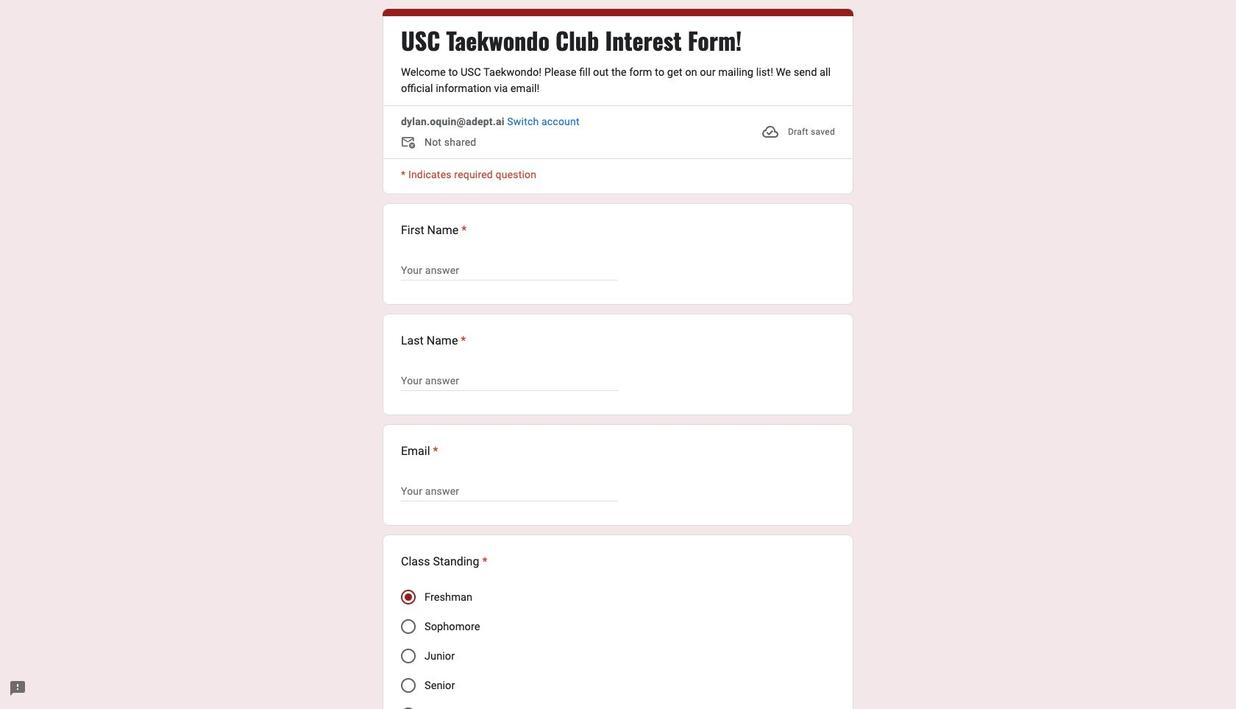 Task type: locate. For each thing, give the bounding box(es) containing it.
Senior radio
[[401, 678, 416, 693]]

list
[[383, 203, 854, 709]]

4 heading from the top
[[401, 442, 439, 460]]

freshman image
[[405, 593, 412, 601]]

required question element for fourth heading
[[430, 442, 439, 460]]

junior image
[[401, 649, 416, 663]]

1 heading from the top
[[401, 26, 742, 55]]

sophomore image
[[401, 619, 416, 634]]

your email and google account are not part of your response image
[[401, 135, 425, 152], [401, 135, 419, 152]]

graduate image
[[401, 708, 416, 709]]

status
[[762, 114, 836, 149]]

None text field
[[401, 261, 618, 279], [401, 482, 618, 500], [401, 261, 618, 279], [401, 482, 618, 500]]

None text field
[[401, 372, 618, 389]]

3 heading from the top
[[401, 332, 466, 350]]

required question element
[[459, 222, 467, 239], [458, 332, 466, 350], [430, 442, 439, 460], [480, 553, 488, 571]]

Freshman radio
[[401, 590, 416, 604]]

senior image
[[401, 678, 416, 693]]

required question element for 4th heading from the bottom of the page
[[459, 222, 467, 239]]

Junior radio
[[401, 649, 416, 663]]

2 heading from the top
[[401, 222, 467, 239]]

heading
[[401, 26, 742, 55], [401, 222, 467, 239], [401, 332, 466, 350], [401, 442, 439, 460], [401, 553, 488, 571]]



Task type: describe. For each thing, give the bounding box(es) containing it.
Graduate radio
[[401, 708, 416, 709]]

required question element for third heading from the bottom of the page
[[458, 332, 466, 350]]

5 heading from the top
[[401, 553, 488, 571]]

report a problem to google image
[[9, 680, 27, 697]]

Sophomore radio
[[401, 619, 416, 634]]

required question element for 5th heading from the top of the page
[[480, 553, 488, 571]]



Task type: vqa. For each thing, say whether or not it's contained in the screenshot.
"REQUIRED QUESTION" Element
yes



